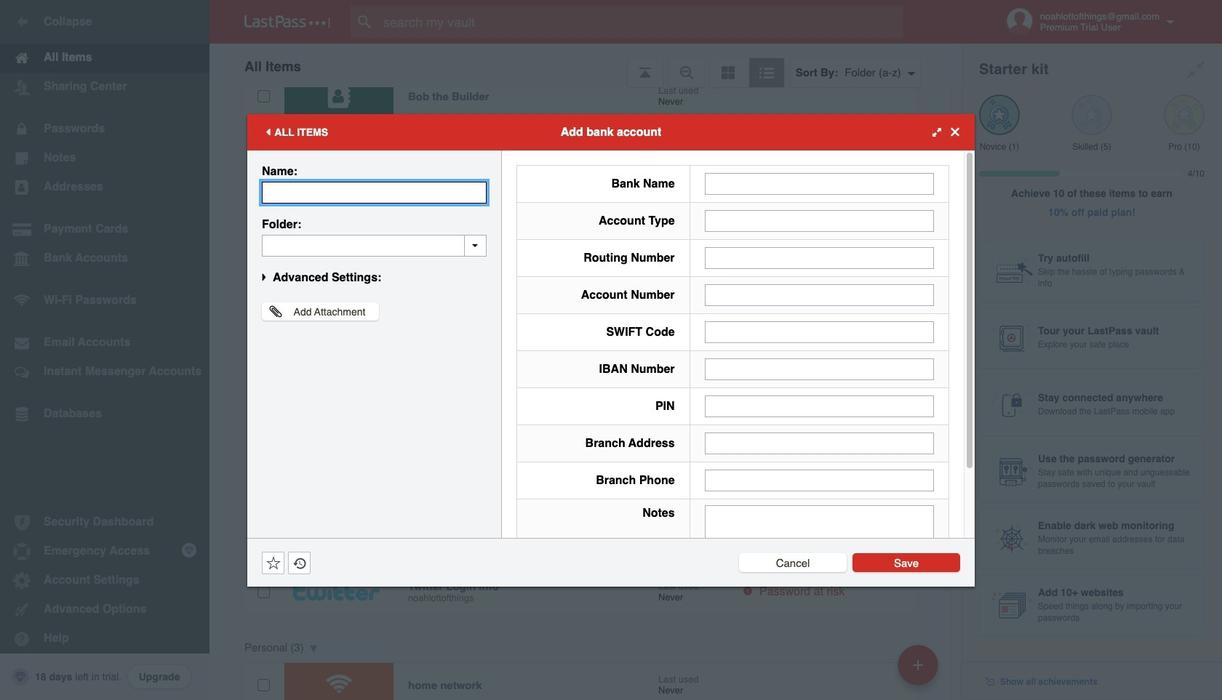 Task type: describe. For each thing, give the bounding box(es) containing it.
new item navigation
[[893, 641, 947, 701]]

Search search field
[[351, 6, 932, 38]]



Task type: locate. For each thing, give the bounding box(es) containing it.
vault options navigation
[[210, 44, 962, 87]]

dialog
[[247, 114, 975, 605]]

None text field
[[705, 173, 934, 195], [262, 182, 487, 203], [705, 247, 934, 269], [705, 284, 934, 306], [705, 321, 934, 343], [705, 433, 934, 454], [705, 505, 934, 596], [705, 173, 934, 195], [262, 182, 487, 203], [705, 247, 934, 269], [705, 284, 934, 306], [705, 321, 934, 343], [705, 433, 934, 454], [705, 505, 934, 596]]

None text field
[[705, 210, 934, 232], [262, 235, 487, 256], [705, 358, 934, 380], [705, 395, 934, 417], [705, 470, 934, 491], [705, 210, 934, 232], [262, 235, 487, 256], [705, 358, 934, 380], [705, 395, 934, 417], [705, 470, 934, 491]]

search my vault text field
[[351, 6, 932, 38]]

new item image
[[913, 660, 923, 670]]

lastpass image
[[244, 15, 330, 28]]

main navigation navigation
[[0, 0, 210, 701]]



Task type: vqa. For each thing, say whether or not it's contained in the screenshot.
MAIN NAVIGATION navigation
yes



